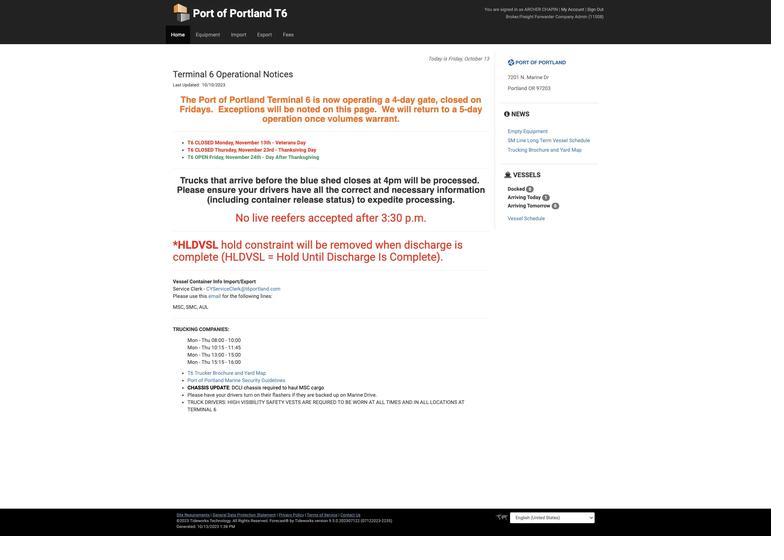 Task type: vqa. For each thing, say whether or not it's contained in the screenshot.


Task type: locate. For each thing, give the bounding box(es) containing it.
0 horizontal spatial drivers
[[227, 393, 243, 398]]

necessary
[[392, 185, 435, 195]]

1 vertical spatial brochure
[[213, 371, 233, 377]]

statement
[[257, 514, 276, 518]]

2 closed from the top
[[195, 147, 214, 153]]

1 vertical spatial and
[[374, 185, 389, 195]]

1 vertical spatial schedule
[[524, 216, 545, 222]]

0 horizontal spatial friday,
[[210, 154, 224, 160]]

the
[[181, 95, 196, 105]]

1 vertical spatial day
[[308, 147, 316, 153]]

port down 10/10/2023
[[199, 95, 216, 105]]

(hldvsl
[[221, 251, 265, 264]]

t6 inside "link"
[[274, 7, 288, 20]]

day down '23rd'
[[266, 154, 274, 160]]

marine up or
[[527, 75, 543, 80]]

trucking
[[508, 147, 528, 153]]

my
[[561, 7, 567, 12]]

2 vertical spatial vessel
[[173, 279, 188, 285]]

sign out link
[[588, 7, 604, 12]]

please up msc,
[[173, 294, 188, 299]]

t6 left trucker
[[188, 371, 193, 377]]

please inside trucks that arrive before the blue shed closes at 4pm will be processed. please ensure your drivers have all the correct and necessary information (including container release status) to expedite processing.
[[177, 185, 205, 195]]

in
[[514, 7, 518, 12]]

day left gate,
[[400, 95, 415, 105]]

arrive
[[229, 176, 253, 186]]

service
[[173, 286, 190, 292], [324, 514, 338, 518]]

thu left 10:15
[[202, 345, 210, 351]]

will right we
[[397, 104, 411, 115]]

2 vertical spatial please
[[188, 393, 203, 398]]

day up thanksgiving
[[308, 147, 316, 153]]

1 vertical spatial today
[[527, 195, 541, 200]]

october
[[464, 56, 482, 62]]

service up version
[[324, 514, 338, 518]]

1 horizontal spatial yard
[[560, 147, 571, 153]]

are up are
[[307, 393, 314, 398]]

operating
[[343, 95, 383, 105]]

1 vertical spatial equipment
[[524, 129, 548, 134]]

constraint
[[245, 239, 294, 252]]

0 vertical spatial are
[[493, 7, 499, 12]]

to inside the port of portland terminal 6 is now operating a 4-day gate, closed on fridays .  exceptions will be noted on this page.  we will return to a 5-day operation once volumes warrant.
[[442, 104, 450, 115]]

- right clerk on the bottom left of the page
[[204, 286, 205, 292]]

vessel for vessel container info import/export service clerk - cyserviceclerk@t6portland.com please use this email for the following lines:
[[173, 279, 188, 285]]

1 vertical spatial 0
[[554, 204, 557, 209]]

portland inside t6 trucker brochure and yard map port of portland marine security guidelines chassis update : dcli chassis required to haul msc cargo please have your drivers turn on their flashers if they are backed up on marine drive. truck drivers: high visibility safety vests are required to be worn at all times and in all locations at terminal 6
[[204, 378, 224, 384]]

forecast®
[[270, 519, 289, 524]]

0 vertical spatial to
[[442, 104, 450, 115]]

1 horizontal spatial are
[[493, 7, 499, 12]]

0 horizontal spatial equipment
[[196, 32, 220, 38]]

port up equipment popup button
[[193, 7, 214, 20]]

6
[[209, 69, 214, 80], [306, 95, 311, 105], [214, 407, 216, 413]]

- down trucking companies:
[[199, 338, 200, 344]]

forwarder
[[535, 14, 555, 19]]

t6
[[274, 7, 288, 20], [188, 140, 194, 146], [188, 147, 194, 153], [188, 154, 194, 160], [188, 371, 193, 377]]

of up equipment popup button
[[217, 7, 227, 20]]

2 horizontal spatial is
[[455, 239, 463, 252]]

to inside t6 trucker brochure and yard map port of portland marine security guidelines chassis update : dcli chassis required to haul msc cargo please have your drivers turn on their flashers if they are backed up on marine drive. truck drivers: high visibility safety vests are required to be worn at all times and in all locations at terminal 6
[[283, 385, 287, 391]]

be up processing. at top right
[[421, 176, 431, 186]]

1 vertical spatial this
[[199, 294, 207, 299]]

privacy
[[279, 514, 292, 518]]

is right discharge
[[455, 239, 463, 252]]

vessel schedule
[[508, 216, 545, 222]]

port
[[193, 7, 214, 20], [199, 95, 216, 105], [188, 378, 197, 384]]

1 vertical spatial closed
[[195, 147, 214, 153]]

1 horizontal spatial equipment
[[524, 129, 548, 134]]

terminal inside the port of portland terminal 6 is now operating a 4-day gate, closed on fridays .  exceptions will be noted on this page.  we will return to a 5-day operation once volumes warrant.
[[267, 95, 303, 105]]

friday, left october
[[449, 56, 463, 62]]

noted
[[297, 104, 321, 115]]

yard down 'sm line long term vessel schedule' link at right
[[560, 147, 571, 153]]

0 right docked
[[529, 187, 532, 192]]

1 vertical spatial map
[[256, 371, 266, 377]]

1 horizontal spatial be
[[316, 239, 328, 252]]

be left 'noted'
[[284, 104, 294, 115]]

be inside "hold constraint will be removed when discharge is complete (hldvsl = hold until discharge is complete)."
[[316, 239, 328, 252]]

vessel container info import/export service clerk - cyserviceclerk@t6portland.com please use this email for the following lines:
[[173, 279, 281, 299]]

my account link
[[561, 7, 584, 12]]

0 horizontal spatial today
[[428, 56, 442, 62]]

open
[[195, 154, 208, 160]]

| left general
[[211, 514, 212, 518]]

1 horizontal spatial and
[[374, 185, 389, 195]]

terminal up operation
[[267, 95, 303, 105]]

1 vertical spatial drivers
[[227, 393, 243, 398]]

will
[[267, 104, 282, 115], [397, 104, 411, 115], [404, 176, 418, 186], [297, 239, 313, 252]]

this inside vessel container info import/export service clerk - cyserviceclerk@t6portland.com please use this email for the following lines:
[[199, 294, 207, 299]]

0 vertical spatial arriving
[[508, 195, 526, 200]]

0 vertical spatial vessel
[[553, 138, 568, 144]]

and inside t6 trucker brochure and yard map port of portland marine security guidelines chassis update : dcli chassis required to haul msc cargo please have your drivers turn on their flashers if they are backed up on marine drive. truck drivers: high visibility safety vests are required to be worn at all times and in all locations at terminal 6
[[235, 371, 243, 377]]

to left 5-
[[442, 104, 450, 115]]

on right 5-
[[471, 95, 482, 105]]

1 vertical spatial to
[[357, 195, 365, 205]]

0 vertical spatial have
[[291, 185, 311, 195]]

vessel schedule link
[[508, 216, 545, 222]]

day left info circle icon
[[467, 104, 483, 115]]

0 horizontal spatial day
[[400, 95, 415, 105]]

0 horizontal spatial vessel
[[173, 279, 188, 285]]

0
[[529, 187, 532, 192], [554, 204, 557, 209]]

7201
[[508, 75, 519, 80]]

to up flashers
[[283, 385, 287, 391]]

1 thu from the top
[[202, 338, 210, 344]]

vessel inside vessel container info import/export service clerk - cyserviceclerk@t6portland.com please use this email for the following lines:
[[173, 279, 188, 285]]

terminal up last
[[173, 69, 207, 80]]

warrant.
[[366, 114, 400, 124]]

1 horizontal spatial is
[[443, 56, 447, 62]]

equipment up long
[[524, 129, 548, 134]]

yard up security at left
[[244, 371, 255, 377]]

is left now
[[313, 95, 320, 105]]

of inside t6 trucker brochure and yard map port of portland marine security guidelines chassis update : dcli chassis required to haul msc cargo please have your drivers turn on their flashers if they are backed up on marine drive. truck drivers: high visibility safety vests are required to be worn at all times and in all locations at terminal 6
[[198, 378, 203, 384]]

notices
[[263, 69, 293, 80]]

cyserviceclerk@t6portland.com link
[[206, 286, 281, 292]]

the right "for"
[[230, 294, 237, 299]]

gate,
[[418, 95, 438, 105]]

a left '4-'
[[385, 95, 390, 105]]

thu up trucker
[[202, 360, 210, 366]]

at right locations
[[459, 400, 465, 406]]

home
[[171, 32, 185, 38]]

2 vertical spatial 6
[[214, 407, 216, 413]]

0 vertical spatial yard
[[560, 147, 571, 153]]

1 horizontal spatial today
[[527, 195, 541, 200]]

schedule
[[569, 138, 590, 144], [524, 216, 545, 222]]

0 horizontal spatial marine
[[225, 378, 241, 384]]

0 horizontal spatial at
[[369, 400, 375, 406]]

this inside the port of portland terminal 6 is now operating a 4-day gate, closed on fridays .  exceptions will be noted on this page.  we will return to a 5-day operation once volumes warrant.
[[336, 104, 352, 115]]

flashers
[[273, 393, 291, 398]]

1 horizontal spatial your
[[238, 185, 257, 195]]

day up thanksiving
[[297, 140, 306, 146]]

13th
[[261, 140, 271, 146]]

turn
[[244, 393, 253, 398]]

admin
[[575, 14, 588, 19]]

msc,
[[173, 305, 185, 310]]

portland
[[230, 7, 272, 20], [508, 86, 527, 91], [229, 95, 265, 105], [204, 378, 224, 384]]

arriving up vessel schedule
[[508, 203, 526, 209]]

have up drivers:
[[204, 393, 215, 398]]

marine up worn
[[347, 393, 363, 398]]

11:45
[[228, 345, 241, 351]]

0 vertical spatial this
[[336, 104, 352, 115]]

thu down trucking companies:
[[202, 338, 210, 344]]

portland down 7201
[[508, 86, 527, 91]]

equipment button
[[190, 26, 226, 44]]

1 vertical spatial are
[[307, 393, 314, 398]]

map down 'sm line long term vessel schedule' link at right
[[572, 147, 582, 153]]

0 horizontal spatial service
[[173, 286, 190, 292]]

monday,
[[215, 140, 234, 146]]

2 vertical spatial and
[[235, 371, 243, 377]]

signed
[[501, 7, 513, 12]]

6 inside terminal 6 operational notices last updated:  10/10/2023
[[209, 69, 214, 80]]

please up truck on the bottom left of the page
[[188, 393, 203, 398]]

this right once
[[336, 104, 352, 115]]

1 vertical spatial is
[[313, 95, 320, 105]]

1 horizontal spatial the
[[285, 176, 298, 186]]

equipment
[[196, 32, 220, 38], [524, 129, 548, 134]]

2 vertical spatial day
[[266, 154, 274, 160]]

drivers inside trucks that arrive before the blue shed closes at 4pm will be processed. please ensure your drivers have all the correct and necessary information (including container release status) to expedite processing.
[[260, 185, 289, 195]]

drivers
[[260, 185, 289, 195], [227, 393, 243, 398]]

is
[[378, 251, 387, 264]]

yard inside t6 trucker brochure and yard map port of portland marine security guidelines chassis update : dcli chassis required to haul msc cargo please have your drivers turn on their flashers if they are backed up on marine drive. truck drivers: high visibility safety vests are required to be worn at all times and in all locations at terminal 6
[[244, 371, 255, 377]]

0 vertical spatial brochure
[[529, 147, 549, 153]]

2 vertical spatial to
[[283, 385, 287, 391]]

1 horizontal spatial service
[[324, 514, 338, 518]]

2 horizontal spatial and
[[551, 147, 559, 153]]

vessel down docked 0 arriving today 1 arriving tomorrow 0
[[508, 216, 523, 222]]

complete).
[[390, 251, 443, 264]]

0 vertical spatial november
[[236, 140, 259, 146]]

0 vertical spatial and
[[551, 147, 559, 153]]

0 vertical spatial friday,
[[449, 56, 463, 62]]

- right 24th
[[262, 154, 264, 160]]

the right "all"
[[326, 185, 339, 195]]

4 mon from the top
[[188, 360, 198, 366]]

port of portland t6 image
[[508, 59, 566, 67]]

| up 9.5.0.202307122
[[339, 514, 340, 518]]

0 vertical spatial equipment
[[196, 32, 220, 38]]

will inside "hold constraint will be removed when discharge is complete (hldvsl = hold until discharge is complete)."
[[297, 239, 313, 252]]

1 horizontal spatial day
[[297, 140, 306, 146]]

1 vertical spatial port
[[199, 95, 216, 105]]

a left 5-
[[452, 104, 457, 115]]

and
[[551, 147, 559, 153], [374, 185, 389, 195], [235, 371, 243, 377]]

on right 'up'
[[340, 393, 346, 398]]

version
[[315, 519, 328, 524]]

expedite
[[368, 195, 404, 205]]

0 vertical spatial please
[[177, 185, 205, 195]]

2 vertical spatial marine
[[347, 393, 363, 398]]

closes
[[344, 176, 371, 186]]

©2023 tideworks
[[177, 519, 209, 524]]

- left 10:00
[[226, 338, 227, 344]]

will right exceptions
[[267, 104, 282, 115]]

- inside vessel container info import/export service clerk - cyserviceclerk@t6portland.com please use this email for the following lines:
[[204, 286, 205, 292]]

0 horizontal spatial map
[[256, 371, 266, 377]]

of down 10/10/2023
[[219, 95, 227, 105]]

removed
[[330, 239, 373, 252]]

1 all from the left
[[376, 400, 385, 406]]

0 horizontal spatial terminal
[[173, 69, 207, 80]]

the inside vessel container info import/export service clerk - cyserviceclerk@t6portland.com please use this email for the following lines:
[[230, 294, 237, 299]]

2 horizontal spatial the
[[326, 185, 339, 195]]

0 horizontal spatial to
[[283, 385, 287, 391]]

6 up once
[[306, 95, 311, 105]]

email link
[[209, 294, 221, 299]]

is left october
[[443, 56, 447, 62]]

marine up the :
[[225, 378, 241, 384]]

2 horizontal spatial be
[[421, 176, 431, 186]]

1 vertical spatial yard
[[244, 371, 255, 377]]

all right in
[[420, 400, 429, 406]]

all
[[376, 400, 385, 406], [420, 400, 429, 406]]

0 vertical spatial day
[[297, 140, 306, 146]]

fees button
[[278, 26, 299, 44]]

0 horizontal spatial all
[[376, 400, 385, 406]]

accepted
[[308, 212, 353, 225]]

the port of portland terminal 6 is now operating a 4-day gate, closed on fridays .  exceptions will be noted on this page.  we will return to a 5-day operation once volumes warrant.
[[180, 95, 483, 124]]

0 vertical spatial your
[[238, 185, 257, 195]]

1 horizontal spatial drivers
[[260, 185, 289, 195]]

15:00
[[228, 352, 241, 358]]

brochure inside empty equipment sm line long term vessel schedule trucking brochure and yard map
[[529, 147, 549, 153]]

0 horizontal spatial yard
[[244, 371, 255, 377]]

0 horizontal spatial be
[[284, 104, 294, 115]]

1 horizontal spatial at
[[459, 400, 465, 406]]

vessel right the term
[[553, 138, 568, 144]]

p.m.
[[405, 212, 427, 225]]

2 horizontal spatial vessel
[[553, 138, 568, 144]]

1 vertical spatial arriving
[[508, 203, 526, 209]]

1 vertical spatial terminal
[[267, 95, 303, 105]]

vessel left container
[[173, 279, 188, 285]]

hold
[[277, 251, 299, 264]]

will right 4pm on the top of the page
[[404, 176, 418, 186]]

on
[[471, 95, 482, 105], [323, 104, 334, 115], [254, 393, 260, 398], [340, 393, 346, 398]]

drivers inside t6 trucker brochure and yard map port of portland marine security guidelines chassis update : dcli chassis required to haul msc cargo please have your drivers turn on their flashers if they are backed up on marine drive. truck drivers: high visibility safety vests are required to be worn at all times and in all locations at terminal 6
[[227, 393, 243, 398]]

will inside trucks that arrive before the blue shed closes at 4pm will be processed. please ensure your drivers have all the correct and necessary information (including container release status) to expedite processing.
[[404, 176, 418, 186]]

portland down terminal 6 operational notices last updated:  10/10/2023
[[229, 95, 265, 105]]

0 vertical spatial map
[[572, 147, 582, 153]]

drivers up high
[[227, 393, 243, 398]]

0 vertical spatial be
[[284, 104, 294, 115]]

are right you
[[493, 7, 499, 12]]

long
[[528, 138, 539, 144]]

the left blue
[[285, 176, 298, 186]]

1 vertical spatial vessel
[[508, 216, 523, 222]]

1 horizontal spatial terminal
[[267, 95, 303, 105]]

t6 closed monday, november 13th - veterans day t6 closed thursday, november 23rd - thanksiving day t6 open friday, november 24th - day after thanksgiving
[[188, 140, 319, 160]]

1 horizontal spatial brochure
[[529, 147, 549, 153]]

trucking companies:
[[173, 327, 229, 333]]

vessel for vessel schedule
[[508, 216, 523, 222]]

of down trucker
[[198, 378, 203, 384]]

1 vertical spatial have
[[204, 393, 215, 398]]

have left "all"
[[291, 185, 311, 195]]

lines:
[[261, 294, 272, 299]]

news
[[510, 110, 530, 118]]

thu left 13:00
[[202, 352, 210, 358]]

t6 inside t6 trucker brochure and yard map port of portland marine security guidelines chassis update : dcli chassis required to haul msc cargo please have your drivers turn on their flashers if they are backed up on marine drive. truck drivers: high visibility safety vests are required to be worn at all times and in all locations at terminal 6
[[188, 371, 193, 377]]

cargo
[[311, 385, 324, 391]]

at down drive.
[[369, 400, 375, 406]]

friday, down thursday,
[[210, 154, 224, 160]]

will down reefers
[[297, 239, 313, 252]]

| left my
[[559, 7, 560, 12]]

drivers up the live
[[260, 185, 289, 195]]

of up version
[[320, 514, 323, 518]]

0 vertical spatial terminal
[[173, 69, 207, 80]]

site requirements | general data protection statement | privacy policy | terms of service | contact us ©2023 tideworks technology. all rights reserved. forecast® by tideworks version 9.5.0.202307122 (07122023-2235) generated: 10/13/2023 1:38 pm
[[177, 514, 392, 530]]

brochure down 15:15
[[213, 371, 233, 377]]

6 inside the port of portland terminal 6 is now operating a 4-day gate, closed on fridays .  exceptions will be noted on this page.  we will return to a 5-day operation once volumes warrant.
[[306, 95, 311, 105]]

0 horizontal spatial your
[[216, 393, 226, 398]]

equipment inside empty equipment sm line long term vessel schedule trucking brochure and yard map
[[524, 129, 548, 134]]

brochure down long
[[529, 147, 549, 153]]

2 horizontal spatial marine
[[527, 75, 543, 80]]

and inside empty equipment sm line long term vessel schedule trucking brochure and yard map
[[551, 147, 559, 153]]

are inside t6 trucker brochure and yard map port of portland marine security guidelines chassis update : dcli chassis required to haul msc cargo please have your drivers turn on their flashers if they are backed up on marine drive. truck drivers: high visibility safety vests are required to be worn at all times and in all locations at terminal 6
[[307, 393, 314, 398]]

port of portland t6
[[193, 7, 288, 20]]

arriving down docked
[[508, 195, 526, 200]]

1 mon from the top
[[188, 338, 198, 344]]

1 horizontal spatial map
[[572, 147, 582, 153]]

1 horizontal spatial schedule
[[569, 138, 590, 144]]

1 horizontal spatial all
[[420, 400, 429, 406]]

portland up the import popup button
[[230, 7, 272, 20]]

import
[[231, 32, 246, 38]]

1 horizontal spatial to
[[357, 195, 365, 205]]

2 horizontal spatial to
[[442, 104, 450, 115]]

terminal
[[173, 69, 207, 80], [267, 95, 303, 105]]

1 vertical spatial be
[[421, 176, 431, 186]]

portland up update
[[204, 378, 224, 384]]

term
[[540, 138, 552, 144]]

discharge
[[327, 251, 376, 264]]

0 horizontal spatial is
[[313, 95, 320, 105]]

1 horizontal spatial vessel
[[508, 216, 523, 222]]

port up 'chassis'
[[188, 378, 197, 384]]

0 horizontal spatial are
[[307, 393, 314, 398]]

1 horizontal spatial friday,
[[449, 56, 463, 62]]

and down 'sm line long term vessel schedule' link at right
[[551, 147, 559, 153]]

thanksiving
[[278, 147, 307, 153]]

map up security at left
[[256, 371, 266, 377]]

portland inside "link"
[[230, 7, 272, 20]]

1 horizontal spatial this
[[336, 104, 352, 115]]

t6 down fridays in the top left of the page
[[188, 140, 194, 146]]

and up the port of portland marine security guidelines link
[[235, 371, 243, 377]]

to up the after
[[357, 195, 365, 205]]

schedule down tomorrow
[[524, 216, 545, 222]]

to inside trucks that arrive before the blue shed closes at 4pm will be processed. please ensure your drivers have all the correct and necessary information (including container release status) to expedite processing.
[[357, 195, 365, 205]]

be down accepted
[[316, 239, 328, 252]]

smc,
[[186, 305, 198, 310]]

required
[[313, 400, 337, 406]]

after
[[276, 154, 287, 160]]

6 up 10/10/2023
[[209, 69, 214, 80]]

be inside trucks that arrive before the blue shed closes at 4pm will be processed. please ensure your drivers have all the correct and necessary information (including container release status) to expedite processing.
[[421, 176, 431, 186]]

2 at from the left
[[459, 400, 465, 406]]

equipment right home
[[196, 32, 220, 38]]

have
[[291, 185, 311, 195], [204, 393, 215, 398]]

2 arriving from the top
[[508, 203, 526, 209]]

0 right tomorrow
[[554, 204, 557, 209]]



Task type: describe. For each thing, give the bounding box(es) containing it.
6 inside t6 trucker brochure and yard map port of portland marine security guidelines chassis update : dcli chassis required to haul msc cargo please have your drivers turn on their flashers if they are backed up on marine drive. truck drivers: high visibility safety vests are required to be worn at all times and in all locations at terminal 6
[[214, 407, 216, 413]]

4 thu from the top
[[202, 360, 210, 366]]

08:00
[[212, 338, 224, 344]]

once
[[305, 114, 325, 124]]

2 horizontal spatial day
[[308, 147, 316, 153]]

| up forecast®
[[277, 514, 278, 518]]

brochure inside t6 trucker brochure and yard map port of portland marine security guidelines chassis update : dcli chassis required to haul msc cargo please have your drivers turn on their flashers if they are backed up on marine drive. truck drivers: high visibility safety vests are required to be worn at all times and in all locations at terminal 6
[[213, 371, 233, 377]]

high
[[228, 400, 240, 406]]

status)
[[326, 195, 355, 205]]

vests
[[286, 400, 301, 406]]

1:38
[[220, 525, 228, 530]]

- left 10:15
[[199, 345, 200, 351]]

t6 up trucks
[[188, 147, 194, 153]]

be inside the port of portland terminal 6 is now operating a 4-day gate, closed on fridays .  exceptions will be noted on this page.  we will return to a 5-day operation once volumes warrant.
[[284, 104, 294, 115]]

friday, inside t6 closed monday, november 13th - veterans day t6 closed thursday, november 23rd - thanksiving day t6 open friday, november 24th - day after thanksgiving
[[210, 154, 224, 160]]

0 vertical spatial is
[[443, 56, 447, 62]]

use
[[190, 294, 198, 299]]

info circle image
[[504, 111, 510, 118]]

have inside t6 trucker brochure and yard map port of portland marine security guidelines chassis update : dcli chassis required to haul msc cargo please have your drivers turn on their flashers if they are backed up on marine drive. truck drivers: high visibility safety vests are required to be worn at all times and in all locations at terminal 6
[[204, 393, 215, 398]]

hold constraint will be removed when discharge is complete (hldvsl = hold until discharge is complete).
[[173, 239, 463, 264]]

0 horizontal spatial a
[[385, 95, 390, 105]]

t6 left open
[[188, 154, 194, 160]]

of inside "link"
[[217, 7, 227, 20]]

map inside empty equipment sm line long term vessel schedule trucking brochure and yard map
[[572, 147, 582, 153]]

0 vertical spatial today
[[428, 56, 442, 62]]

out
[[597, 7, 604, 12]]

service inside the site requirements | general data protection statement | privacy policy | terms of service | contact us ©2023 tideworks technology. all rights reserved. forecast® by tideworks version 9.5.0.202307122 (07122023-2235) generated: 10/13/2023 1:38 pm
[[324, 514, 338, 518]]

13
[[484, 56, 489, 62]]

map inside t6 trucker brochure and yard map port of portland marine security guidelines chassis update : dcli chassis required to haul msc cargo please have your drivers turn on their flashers if they are backed up on marine drive. truck drivers: high visibility safety vests are required to be worn at all times and in all locations at terminal 6
[[256, 371, 266, 377]]

16:00
[[228, 360, 241, 366]]

vessel inside empty equipment sm line long term vessel schedule trucking brochure and yard map
[[553, 138, 568, 144]]

general
[[213, 514, 227, 518]]

- left the "15:00"
[[226, 352, 227, 358]]

information
[[437, 185, 485, 195]]

be
[[346, 400, 352, 406]]

1 horizontal spatial marine
[[347, 393, 363, 398]]

have inside trucks that arrive before the blue shed closes at 4pm will be processed. please ensure your drivers have all the correct and necessary information (including container release status) to expedite processing.
[[291, 185, 311, 195]]

security
[[242, 378, 260, 384]]

if
[[292, 393, 295, 398]]

equipment inside popup button
[[196, 32, 220, 38]]

or
[[529, 86, 535, 91]]

port inside the port of portland terminal 6 is now operating a 4-day gate, closed on fridays .  exceptions will be noted on this page.  we will return to a 5-day operation once volumes warrant.
[[199, 95, 216, 105]]

visibility
[[241, 400, 265, 406]]

23rd
[[264, 147, 274, 153]]

7201 n. marine dr
[[508, 75, 549, 80]]

is inside "hold constraint will be removed when discharge is complete (hldvsl = hold until discharge is complete)."
[[455, 239, 463, 252]]

reserved.
[[251, 519, 269, 524]]

guidelines
[[262, 378, 285, 384]]

empty
[[508, 129, 522, 134]]

your inside t6 trucker brochure and yard map port of portland marine security guidelines chassis update : dcli chassis required to haul msc cargo please have your drivers turn on their flashers if they are backed up on marine drive. truck drivers: high visibility safety vests are required to be worn at all times and in all locations at terminal 6
[[216, 393, 226, 398]]

times
[[386, 400, 401, 406]]

to
[[338, 400, 344, 406]]

privacy policy link
[[279, 514, 304, 518]]

1 horizontal spatial a
[[452, 104, 457, 115]]

on up visibility at left bottom
[[254, 393, 260, 398]]

*hldvsl
[[173, 239, 218, 252]]

- up trucker
[[199, 360, 200, 366]]

tomorrow
[[527, 203, 551, 209]]

technology.
[[210, 519, 232, 524]]

sign
[[588, 7, 596, 12]]

is inside the port of portland terminal 6 is now operating a 4-day gate, closed on fridays .  exceptions will be noted on this page.  we will return to a 5-day operation once volumes warrant.
[[313, 95, 320, 105]]

10:15
[[212, 345, 224, 351]]

export
[[257, 32, 272, 38]]

today is friday, october 13
[[428, 56, 489, 62]]

97203
[[537, 86, 551, 91]]

and inside trucks that arrive before the blue shed closes at 4pm will be processed. please ensure your drivers have all the correct and necessary information (including container release status) to expedite processing.
[[374, 185, 389, 195]]

msc
[[299, 385, 310, 391]]

today inside docked 0 arriving today 1 arriving tomorrow 0
[[527, 195, 541, 200]]

- left 13:00
[[199, 352, 200, 358]]

13:00
[[212, 352, 224, 358]]

aul
[[199, 305, 209, 310]]

line
[[517, 138, 526, 144]]

company
[[556, 14, 574, 19]]

requirements
[[185, 514, 210, 518]]

info
[[213, 279, 222, 285]]

- right '23rd'
[[275, 147, 277, 153]]

3 mon from the top
[[188, 352, 198, 358]]

schedule inside empty equipment sm line long term vessel schedule trucking brochure and yard map
[[569, 138, 590, 144]]

generated:
[[177, 525, 196, 530]]

protection
[[237, 514, 256, 518]]

your inside trucks that arrive before the blue shed closes at 4pm will be processed. please ensure your drivers have all the correct and necessary information (including container release status) to expedite processing.
[[238, 185, 257, 195]]

mon - thu 08:00 - 10:00 mon - thu 10:15 - 11:45 mon - thu 13:00 - 15:00 mon - thu 15:15 - 16:00
[[188, 338, 241, 366]]

15:15
[[212, 360, 224, 366]]

1 vertical spatial november
[[239, 147, 262, 153]]

1 closed from the top
[[195, 140, 214, 146]]

1
[[545, 195, 547, 201]]

docked 0 arriving today 1 arriving tomorrow 0
[[508, 186, 557, 209]]

chassis
[[244, 385, 261, 391]]

1 arriving from the top
[[508, 195, 526, 200]]

2 thu from the top
[[202, 345, 210, 351]]

0 horizontal spatial schedule
[[524, 216, 545, 222]]

1 vertical spatial marine
[[225, 378, 241, 384]]

contact us link
[[341, 514, 361, 518]]

port inside t6 trucker brochure and yard map port of portland marine security guidelines chassis update : dcli chassis required to haul msc cargo please have your drivers turn on their flashers if they are backed up on marine drive. truck drivers: high visibility safety vests are required to be worn at all times and in all locations at terminal 6
[[188, 378, 197, 384]]

of inside the site requirements | general data protection statement | privacy policy | terms of service | contact us ©2023 tideworks technology. all rights reserved. forecast® by tideworks version 9.5.0.202307122 (07122023-2235) generated: 10/13/2023 1:38 pm
[[320, 514, 323, 518]]

terminal
[[188, 407, 212, 413]]

10/13/2023
[[197, 525, 219, 530]]

vessels
[[512, 171, 541, 179]]

2 vertical spatial november
[[226, 154, 249, 160]]

0 horizontal spatial day
[[266, 154, 274, 160]]

truck
[[188, 400, 204, 406]]

1 horizontal spatial day
[[467, 104, 483, 115]]

- right "13th"
[[272, 140, 274, 146]]

no
[[236, 212, 250, 225]]

trucking brochure and yard map link
[[508, 147, 582, 153]]

at
[[374, 176, 381, 186]]

24th
[[251, 154, 261, 160]]

archer
[[525, 7, 541, 12]]

pm
[[229, 525, 235, 530]]

required
[[263, 385, 281, 391]]

4-
[[392, 95, 400, 105]]

complete
[[173, 251, 219, 264]]

we
[[382, 104, 395, 115]]

| left sign
[[585, 7, 587, 12]]

t6 trucker brochure and yard map link
[[188, 371, 266, 377]]

2 all from the left
[[420, 400, 429, 406]]

port inside "link"
[[193, 7, 214, 20]]

2 mon from the top
[[188, 345, 198, 351]]

are inside you are signed in as archer chapin | my account | sign out broker/freight forwarder company admin (11508)
[[493, 7, 499, 12]]

you
[[485, 7, 492, 12]]

1 at from the left
[[369, 400, 375, 406]]

on right 'noted'
[[323, 104, 334, 115]]

port of portland marine security guidelines link
[[188, 378, 285, 384]]

portland inside the port of portland terminal 6 is now operating a 4-day gate, closed on fridays .  exceptions will be noted on this page.  we will return to a 5-day operation once volumes warrant.
[[229, 95, 265, 105]]

docked
[[508, 186, 525, 192]]

please inside t6 trucker brochure and yard map port of portland marine security guidelines chassis update : dcli chassis required to haul msc cargo please have your drivers turn on their flashers if they are backed up on marine drive. truck drivers: high visibility safety vests are required to be worn at all times and in all locations at terminal 6
[[188, 393, 203, 398]]

all
[[314, 185, 324, 195]]

when
[[375, 239, 402, 252]]

ship image
[[504, 172, 512, 179]]

that
[[211, 176, 227, 186]]

3 thu from the top
[[202, 352, 210, 358]]

0 horizontal spatial 0
[[529, 187, 532, 192]]

cyserviceclerk@t6portland.com
[[206, 286, 281, 292]]

- left 11:45
[[226, 345, 227, 351]]

companies:
[[199, 327, 229, 333]]

yard inside empty equipment sm line long term vessel schedule trucking brochure and yard map
[[560, 147, 571, 153]]

import/export
[[224, 279, 256, 285]]

terminal inside terminal 6 operational notices last updated:  10/10/2023
[[173, 69, 207, 80]]

please inside vessel container info import/export service clerk - cyserviceclerk@t6portland.com please use this email for the following lines:
[[173, 294, 188, 299]]

after
[[356, 212, 379, 225]]

discharge
[[404, 239, 452, 252]]

container
[[190, 279, 212, 285]]

empty equipment sm line long term vessel schedule trucking brochure and yard map
[[508, 129, 590, 153]]

backed
[[316, 393, 332, 398]]

of inside the port of portland terminal 6 is now operating a 4-day gate, closed on fridays .  exceptions will be noted on this page.  we will return to a 5-day operation once volumes warrant.
[[219, 95, 227, 105]]

by
[[290, 519, 294, 524]]

dcli
[[232, 385, 243, 391]]

(including
[[207, 195, 249, 205]]

| up tideworks
[[305, 514, 306, 518]]

service inside vessel container info import/export service clerk - cyserviceclerk@t6portland.com please use this email for the following lines:
[[173, 286, 190, 292]]

site
[[177, 514, 184, 518]]

all
[[233, 519, 237, 524]]

- left 16:00
[[226, 360, 227, 366]]

exceptions
[[218, 104, 265, 115]]

fees
[[283, 32, 294, 38]]



